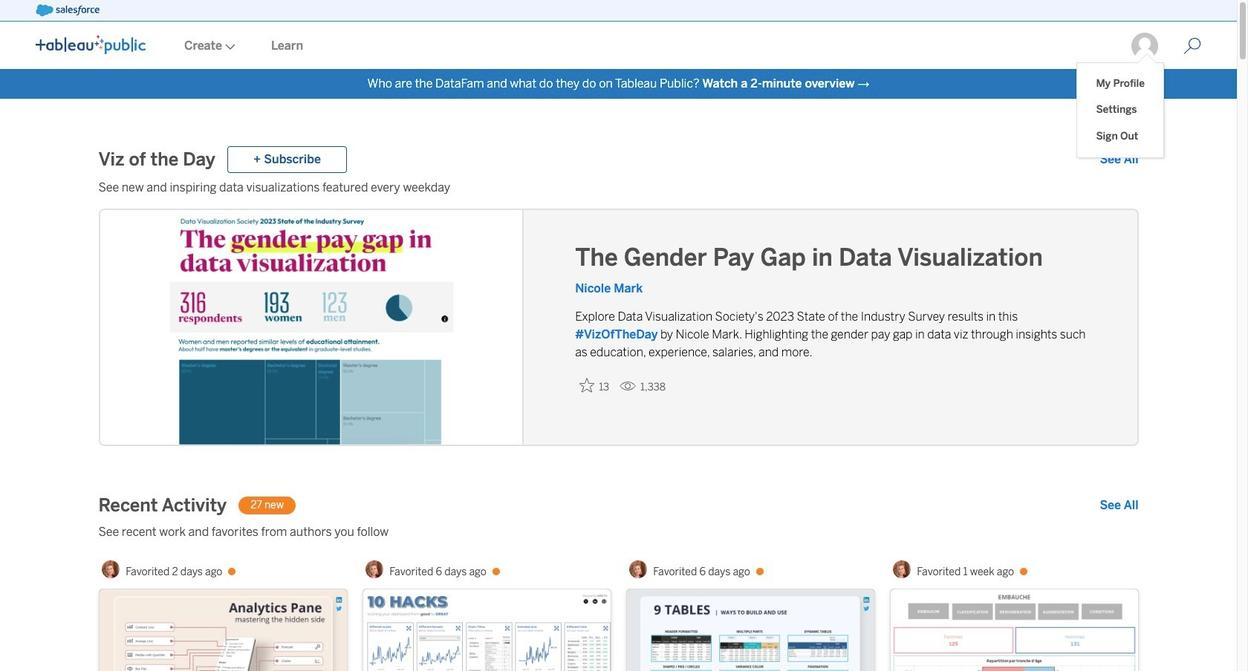 Task type: locate. For each thing, give the bounding box(es) containing it.
2 horizontal spatial angela drucioc image
[[894, 561, 912, 579]]

angela drucioc image
[[366, 561, 384, 579], [630, 561, 648, 579], [894, 561, 912, 579]]

see new and inspiring data visualizations featured every weekday element
[[98, 179, 1139, 197]]

Add Favorite button
[[575, 374, 614, 398]]

angela drucioc image
[[102, 561, 120, 579]]

2 workbook thumbnail image from the left
[[363, 590, 611, 672]]

dialog
[[1078, 54, 1164, 158]]

salesforce logo image
[[36, 4, 99, 16]]

workbook thumbnail image for first angela drucioc icon from right
[[891, 590, 1138, 672]]

0 horizontal spatial angela drucioc image
[[366, 561, 384, 579]]

see all recent activity element
[[1100, 497, 1139, 515]]

3 workbook thumbnail image from the left
[[627, 590, 875, 672]]

1 horizontal spatial angela drucioc image
[[630, 561, 648, 579]]

workbook thumbnail image for third angela drucioc icon from the right
[[363, 590, 611, 672]]

4 workbook thumbnail image from the left
[[891, 590, 1138, 672]]

viz of the day heading
[[98, 148, 215, 172]]

1 workbook thumbnail image from the left
[[99, 590, 347, 672]]

workbook thumbnail image
[[99, 590, 347, 672], [363, 590, 611, 672], [627, 590, 875, 672], [891, 590, 1138, 672]]

recent activity heading
[[98, 494, 227, 518]]



Task type: vqa. For each thing, say whether or not it's contained in the screenshot.
Search image
no



Task type: describe. For each thing, give the bounding box(es) containing it.
go to search image
[[1166, 37, 1220, 55]]

workbook thumbnail image for angela drucioc image
[[99, 590, 347, 672]]

list options menu
[[1078, 63, 1164, 158]]

tableau public viz of the day image
[[100, 210, 524, 448]]

3 angela drucioc image from the left
[[894, 561, 912, 579]]

see recent work and favorites from authors you follow element
[[98, 524, 1139, 542]]

see all viz of the day element
[[1100, 151, 1139, 169]]

1 angela drucioc image from the left
[[366, 561, 384, 579]]

tara.schultz image
[[1131, 31, 1160, 61]]

logo image
[[36, 35, 146, 54]]

workbook thumbnail image for second angela drucioc icon from the right
[[627, 590, 875, 672]]

add favorite image
[[580, 378, 595, 393]]

2 angela drucioc image from the left
[[630, 561, 648, 579]]



